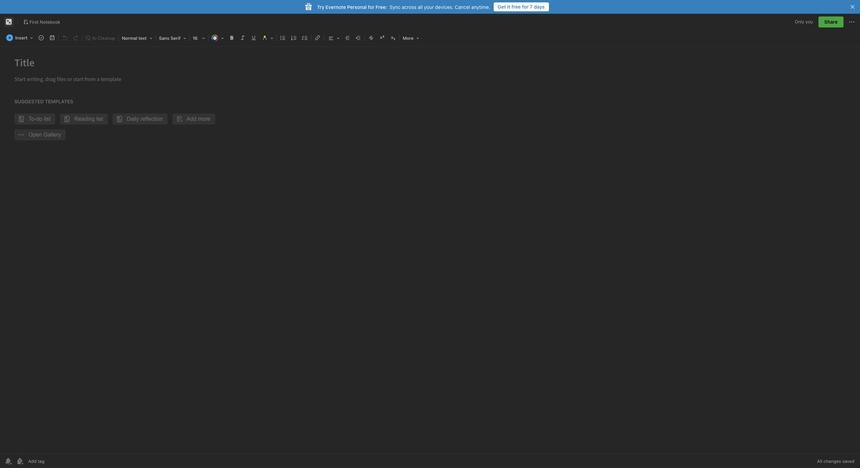 Task type: describe. For each thing, give the bounding box(es) containing it.
only you
[[795, 19, 813, 24]]

all
[[418, 4, 423, 10]]

indent image
[[343, 33, 352, 43]]

try
[[317, 4, 324, 10]]

bulleted list image
[[278, 33, 288, 43]]

serif
[[171, 35, 181, 41]]

italic image
[[238, 33, 248, 43]]

all changes saved
[[817, 459, 855, 464]]

get it free for 7 days
[[498, 4, 545, 10]]

get
[[498, 4, 506, 10]]

More field
[[400, 33, 422, 43]]

anytime.
[[471, 4, 490, 10]]

task image
[[36, 33, 46, 43]]

more
[[403, 35, 414, 41]]

devices.
[[435, 4, 454, 10]]

checklist image
[[300, 33, 310, 43]]

strikethrough image
[[366, 33, 376, 43]]

it
[[507, 4, 510, 10]]

subscript image
[[388, 33, 398, 43]]

Font size field
[[190, 33, 207, 43]]

insert
[[15, 35, 27, 41]]

Highlight field
[[259, 33, 276, 43]]

Note Editor text field
[[0, 47, 860, 454]]

your
[[424, 4, 434, 10]]

text
[[138, 35, 147, 41]]

insert link image
[[313, 33, 322, 43]]

only
[[795, 19, 804, 24]]

free:
[[376, 4, 387, 10]]

sync
[[390, 4, 401, 10]]

normal text
[[122, 35, 147, 41]]

first notebook button
[[21, 17, 63, 27]]

days
[[534, 4, 545, 10]]

get it free for 7 days button
[[494, 2, 549, 11]]

underline image
[[249, 33, 259, 43]]



Task type: vqa. For each thing, say whether or not it's contained in the screenshot.
Undo icon
no



Task type: locate. For each thing, give the bounding box(es) containing it.
note window element
[[0, 14, 860, 468]]

changes
[[824, 459, 841, 464]]

7
[[530, 4, 533, 10]]

Alignment field
[[325, 33, 342, 43]]

all
[[817, 459, 822, 464]]

across
[[402, 4, 416, 10]]

Add tag field
[[27, 458, 79, 465]]

evernote
[[326, 4, 346, 10]]

saved
[[842, 459, 855, 464]]

Heading level field
[[119, 33, 155, 43]]

for left free:
[[368, 4, 374, 10]]

for for free:
[[368, 4, 374, 10]]

Font color field
[[209, 33, 226, 43]]

you
[[806, 19, 813, 24]]

bold image
[[227, 33, 237, 43]]

numbered list image
[[289, 33, 299, 43]]

first notebook
[[30, 19, 60, 25]]

first
[[30, 19, 39, 25]]

for inside button
[[522, 4, 529, 10]]

Font family field
[[157, 33, 188, 43]]

for for 7
[[522, 4, 529, 10]]

sans serif
[[159, 35, 181, 41]]

More actions field
[[848, 16, 856, 27]]

add a reminder image
[[4, 457, 12, 466]]

1 horizontal spatial for
[[522, 4, 529, 10]]

free
[[512, 4, 521, 10]]

calendar event image
[[47, 33, 57, 43]]

try evernote personal for free: sync across all your devices. cancel anytime.
[[317, 4, 490, 10]]

share
[[824, 19, 838, 25]]

0 horizontal spatial for
[[368, 4, 374, 10]]

notebook
[[40, 19, 60, 25]]

share button
[[819, 16, 844, 27]]

more actions image
[[848, 18, 856, 26]]

personal
[[347, 4, 367, 10]]

cancel
[[455, 4, 470, 10]]

for left 7
[[522, 4, 529, 10]]

sans
[[159, 35, 169, 41]]

1 for from the left
[[522, 4, 529, 10]]

for
[[522, 4, 529, 10], [368, 4, 374, 10]]

outdent image
[[354, 33, 363, 43]]

superscript image
[[377, 33, 387, 43]]

16
[[193, 35, 198, 41]]

2 for from the left
[[368, 4, 374, 10]]

collapse note image
[[5, 18, 13, 26]]

add tag image
[[16, 457, 24, 466]]

normal
[[122, 35, 137, 41]]

Insert field
[[4, 33, 35, 43]]



